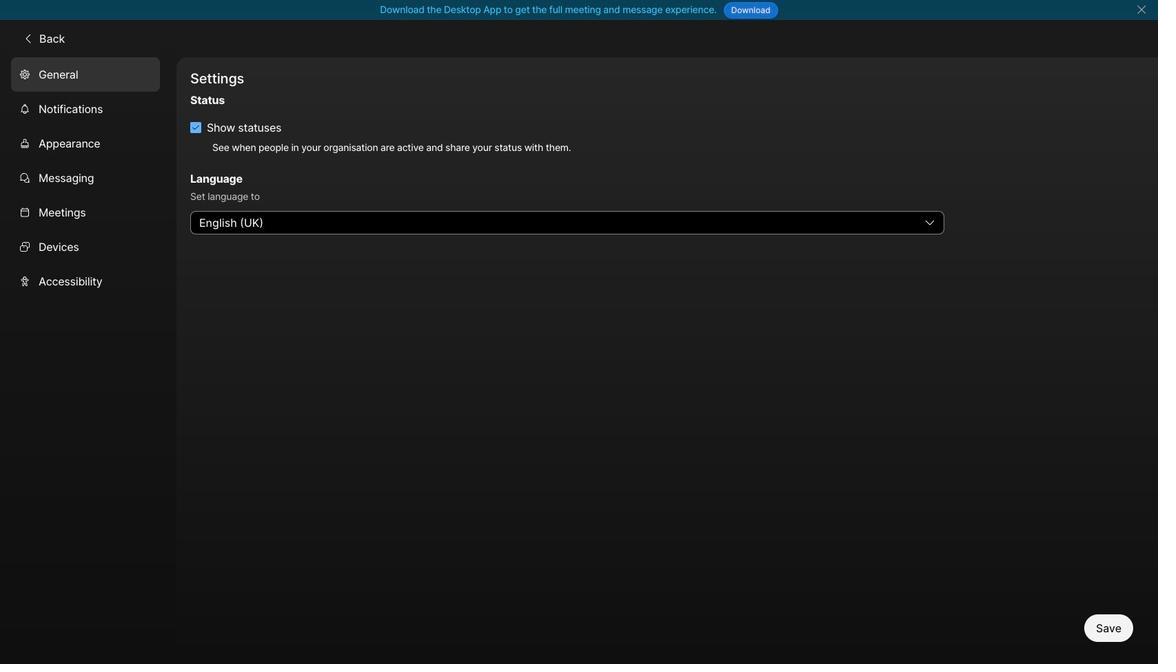 Task type: vqa. For each thing, say whether or not it's contained in the screenshot.
2nd Superman element from the bottom of the page
no



Task type: describe. For each thing, give the bounding box(es) containing it.
notifications tab
[[11, 92, 160, 126]]

messaging tab
[[11, 161, 160, 195]]

appearance tab
[[11, 126, 160, 161]]

meetings tab
[[11, 195, 160, 229]]

settings navigation
[[0, 57, 177, 664]]

general tab
[[11, 57, 160, 92]]

cancel_16 image
[[1137, 4, 1148, 15]]

devices tab
[[11, 229, 160, 264]]



Task type: locate. For each thing, give the bounding box(es) containing it.
accessibility tab
[[11, 264, 160, 298]]



